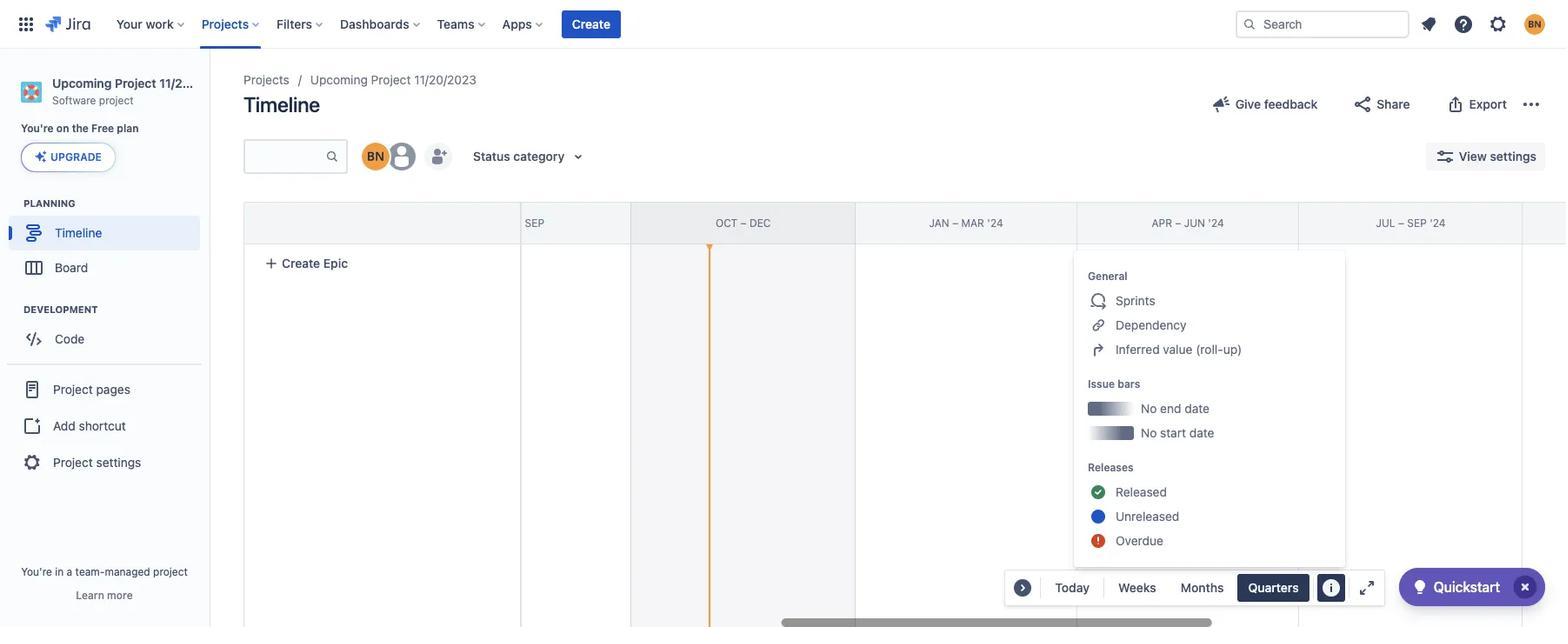 Task type: locate. For each thing, give the bounding box(es) containing it.
1 column header from the left
[[185, 203, 407, 244]]

0 horizontal spatial jul
[[494, 216, 513, 229]]

no left start
[[1142, 425, 1158, 440]]

0 vertical spatial date
[[1185, 401, 1210, 416]]

create epic
[[282, 256, 348, 271]]

0 vertical spatial no
[[1142, 401, 1158, 416]]

column header down view settings
[[1524, 203, 1567, 244]]

settings for view settings
[[1491, 149, 1537, 164]]

no
[[1142, 401, 1158, 416], [1142, 425, 1158, 440]]

11/20/2023 inside 'link'
[[414, 72, 477, 87]]

project right 'managed'
[[153, 566, 188, 579]]

1 horizontal spatial jul
[[1377, 216, 1396, 229]]

1 vertical spatial project
[[153, 566, 188, 579]]

group
[[7, 364, 202, 488]]

today button
[[1045, 574, 1101, 602]]

export icon image
[[1446, 94, 1467, 115]]

projects right sidebar navigation icon
[[244, 72, 290, 87]]

start
[[1161, 425, 1187, 440]]

row group
[[244, 202, 520, 244]]

end
[[1161, 401, 1182, 416]]

managed
[[105, 566, 150, 579]]

plan
[[117, 122, 139, 135]]

1 you're from the top
[[21, 122, 54, 135]]

create left the epic
[[282, 256, 320, 271]]

1 sep from the left
[[525, 216, 545, 229]]

project
[[99, 94, 134, 107], [153, 566, 188, 579]]

category
[[514, 149, 565, 164]]

settings down the add shortcut button
[[96, 455, 141, 470]]

oct
[[716, 216, 738, 229]]

unreleased
[[1116, 509, 1180, 524]]

2 sep from the left
[[1408, 216, 1428, 229]]

view
[[1460, 149, 1488, 164]]

project down add on the left of the page
[[53, 455, 93, 470]]

development image
[[3, 300, 23, 320]]

upcoming down dashboards
[[310, 72, 368, 87]]

1 '24 from the left
[[988, 216, 1004, 229]]

0 vertical spatial projects
[[202, 16, 249, 31]]

project down dashboards popup button
[[371, 72, 411, 87]]

projects
[[202, 16, 249, 31], [244, 72, 290, 87]]

projects inside "dropdown button"
[[202, 16, 249, 31]]

timeline down "projects" "link"
[[244, 92, 320, 117]]

give feedback
[[1236, 97, 1318, 111]]

add people image
[[428, 146, 449, 167]]

project
[[371, 72, 411, 87], [115, 76, 156, 90], [53, 382, 93, 397], [53, 455, 93, 470]]

you're for you're on the free plan
[[21, 122, 54, 135]]

dashboards button
[[335, 10, 427, 38]]

team-
[[75, 566, 105, 579]]

– for oct – dec
[[741, 216, 747, 229]]

create inside create epic button
[[282, 256, 320, 271]]

'24 for apr – jun '24
[[1209, 216, 1225, 229]]

0 vertical spatial you're
[[21, 122, 54, 135]]

months button
[[1171, 574, 1235, 602]]

you're
[[21, 122, 54, 135], [21, 566, 52, 579]]

quarters button
[[1239, 574, 1310, 602]]

5 – from the left
[[1399, 216, 1405, 229]]

project up the "plan"
[[115, 76, 156, 90]]

jan
[[930, 216, 950, 229]]

0 horizontal spatial 11/20/2023
[[159, 76, 225, 90]]

0 horizontal spatial upcoming
[[52, 76, 112, 90]]

upcoming inside upcoming project 11/20/2023 software project
[[52, 76, 112, 90]]

no end date
[[1142, 401, 1210, 416]]

0 horizontal spatial sep
[[525, 216, 545, 229]]

1 vertical spatial date
[[1190, 425, 1215, 440]]

unassigned image
[[388, 143, 416, 171]]

apr
[[1152, 216, 1173, 229]]

banner
[[0, 0, 1567, 49]]

project up add on the left of the page
[[53, 382, 93, 397]]

create right apps dropdown button
[[572, 16, 611, 31]]

issue bars
[[1088, 378, 1141, 391]]

projects right work
[[202, 16, 249, 31]]

jul – sep '24
[[1377, 216, 1447, 229]]

projects for projects "dropdown button"
[[202, 16, 249, 31]]

check image
[[1410, 577, 1431, 598]]

1 horizontal spatial column header
[[1524, 203, 1567, 244]]

11/20/2023 for upcoming project 11/20/2023 software project
[[159, 76, 225, 90]]

months
[[1181, 580, 1225, 595]]

1 vertical spatial you're
[[21, 566, 52, 579]]

row group inside "create epic" grid
[[244, 202, 520, 244]]

issue
[[1088, 378, 1116, 391]]

0 vertical spatial project
[[99, 94, 134, 107]]

2 no from the top
[[1142, 425, 1158, 440]]

create epic grid
[[185, 202, 1567, 627]]

1 horizontal spatial 11/20/2023
[[414, 72, 477, 87]]

notifications image
[[1419, 13, 1440, 34]]

4 – from the left
[[1176, 216, 1182, 229]]

project up the "plan"
[[99, 94, 134, 107]]

2 column header from the left
[[1524, 203, 1567, 244]]

apps
[[503, 16, 532, 31]]

1 jul from the left
[[494, 216, 513, 229]]

more
[[107, 589, 133, 602]]

free
[[91, 122, 114, 135]]

jul
[[494, 216, 513, 229], [1377, 216, 1396, 229]]

1 horizontal spatial sep
[[1408, 216, 1428, 229]]

banner containing your work
[[0, 0, 1567, 49]]

settings right view
[[1491, 149, 1537, 164]]

– for jan – mar '24
[[953, 216, 959, 229]]

date for no end date
[[1185, 401, 1210, 416]]

timeline up board
[[55, 225, 102, 240]]

weeks button
[[1109, 574, 1167, 602]]

2 you're from the top
[[21, 566, 52, 579]]

create inside create button
[[572, 16, 611, 31]]

0 horizontal spatial timeline
[[55, 225, 102, 240]]

'24 down view settings icon
[[1431, 216, 1447, 229]]

2 horizontal spatial '24
[[1431, 216, 1447, 229]]

1 vertical spatial settings
[[96, 455, 141, 470]]

you're left on
[[21, 122, 54, 135]]

settings inside group
[[96, 455, 141, 470]]

1 no from the top
[[1142, 401, 1158, 416]]

upcoming inside upcoming project 11/20/2023 'link'
[[310, 72, 368, 87]]

enter full screen image
[[1357, 578, 1378, 599]]

'24 right jun
[[1209, 216, 1225, 229]]

'24 for jan – mar '24
[[988, 216, 1004, 229]]

jira image
[[45, 13, 90, 34], [45, 13, 90, 34]]

upcoming up software
[[52, 76, 112, 90]]

your work button
[[111, 10, 191, 38]]

value
[[1164, 342, 1193, 357]]

row
[[244, 203, 520, 244]]

11/20/2023 down teams on the left top
[[414, 72, 477, 87]]

project inside upcoming project 11/20/2023 software project
[[115, 76, 156, 90]]

create
[[572, 16, 611, 31], [282, 256, 320, 271]]

1 horizontal spatial timeline
[[244, 92, 320, 117]]

learn more
[[76, 589, 133, 602]]

3 – from the left
[[953, 216, 959, 229]]

0 horizontal spatial column header
[[185, 203, 407, 244]]

apps button
[[497, 10, 550, 38]]

column header up create epic at left
[[185, 203, 407, 244]]

settings for project settings
[[96, 455, 141, 470]]

upcoming for upcoming project 11/20/2023 software project
[[52, 76, 112, 90]]

sprints
[[1116, 293, 1156, 308]]

projects button
[[196, 10, 266, 38]]

1 vertical spatial projects
[[244, 72, 290, 87]]

1 vertical spatial create
[[282, 256, 320, 271]]

code
[[55, 331, 85, 346]]

0 vertical spatial settings
[[1491, 149, 1537, 164]]

1 horizontal spatial settings
[[1491, 149, 1537, 164]]

create epic button
[[254, 248, 510, 279]]

0 horizontal spatial '24
[[988, 216, 1004, 229]]

dashboards
[[340, 16, 410, 31]]

1 horizontal spatial upcoming
[[310, 72, 368, 87]]

appswitcher icon image
[[16, 13, 37, 34]]

primary element
[[10, 0, 1236, 48]]

settings image
[[1489, 13, 1510, 34]]

settings inside dropdown button
[[1491, 149, 1537, 164]]

'24 for jul – sep '24
[[1431, 216, 1447, 229]]

0 horizontal spatial project
[[99, 94, 134, 107]]

1 horizontal spatial create
[[572, 16, 611, 31]]

add shortcut button
[[7, 409, 202, 444]]

2 – from the left
[[741, 216, 747, 229]]

quickstart
[[1434, 579, 1501, 595]]

2 jul from the left
[[1377, 216, 1396, 229]]

1 – from the left
[[516, 216, 522, 229]]

0 vertical spatial create
[[572, 16, 611, 31]]

1 vertical spatial timeline
[[55, 225, 102, 240]]

0 horizontal spatial settings
[[96, 455, 141, 470]]

–
[[516, 216, 522, 229], [741, 216, 747, 229], [953, 216, 959, 229], [1176, 216, 1182, 229], [1399, 216, 1405, 229]]

you're left in
[[21, 566, 52, 579]]

date
[[1185, 401, 1210, 416], [1190, 425, 1215, 440]]

1 vertical spatial no
[[1142, 425, 1158, 440]]

11/20/2023 inside upcoming project 11/20/2023 software project
[[159, 76, 225, 90]]

(roll-
[[1197, 342, 1224, 357]]

date for no start date
[[1190, 425, 1215, 440]]

feedback
[[1265, 97, 1318, 111]]

sep
[[525, 216, 545, 229], [1408, 216, 1428, 229]]

0 horizontal spatial create
[[282, 256, 320, 271]]

'24 right mar
[[988, 216, 1004, 229]]

2 '24 from the left
[[1209, 216, 1225, 229]]

11/20/2023 down work
[[159, 76, 225, 90]]

view settings button
[[1427, 143, 1546, 171]]

quickstart button
[[1400, 568, 1546, 606]]

create for create
[[572, 16, 611, 31]]

no left end
[[1142, 401, 1158, 416]]

ben nelson image
[[362, 143, 390, 171]]

jan – mar '24
[[930, 216, 1004, 229]]

project inside project pages link
[[53, 382, 93, 397]]

1 horizontal spatial '24
[[1209, 216, 1225, 229]]

upcoming
[[310, 72, 368, 87], [52, 76, 112, 90]]

11/20/2023
[[414, 72, 477, 87], [159, 76, 225, 90]]

projects link
[[244, 70, 290, 90]]

status
[[473, 149, 511, 164]]

row inside "create epic" grid
[[244, 203, 520, 244]]

date right end
[[1185, 401, 1210, 416]]

code link
[[9, 322, 200, 357]]

timeline
[[244, 92, 320, 117], [55, 225, 102, 240]]

project inside upcoming project 11/20/2023 'link'
[[371, 72, 411, 87]]

up)
[[1224, 342, 1243, 357]]

no for no end date
[[1142, 401, 1158, 416]]

you're on the free plan
[[21, 122, 139, 135]]

upgrade button
[[22, 144, 115, 172]]

your profile and settings image
[[1525, 13, 1546, 34]]

3 '24 from the left
[[1431, 216, 1447, 229]]

column header
[[185, 203, 407, 244], [1524, 203, 1567, 244]]

– for apr – jun '24
[[1176, 216, 1182, 229]]

date right start
[[1190, 425, 1215, 440]]

on
[[56, 122, 69, 135]]



Task type: vqa. For each thing, say whether or not it's contained in the screenshot.
the customer inside the Demo basics Pretend to be a customer
no



Task type: describe. For each thing, give the bounding box(es) containing it.
export button
[[1435, 90, 1518, 118]]

general
[[1088, 270, 1128, 283]]

bars
[[1118, 378, 1141, 391]]

create for create epic
[[282, 256, 320, 271]]

your
[[116, 16, 143, 31]]

released
[[1116, 485, 1168, 499]]

project settings link
[[7, 444, 202, 482]]

apr – jun '24
[[1152, 216, 1225, 229]]

teams button
[[432, 10, 492, 38]]

dec
[[750, 216, 771, 229]]

project inside upcoming project 11/20/2023 software project
[[99, 94, 134, 107]]

0 vertical spatial timeline
[[244, 92, 320, 117]]

project pages
[[53, 382, 130, 397]]

Search field
[[1236, 10, 1410, 38]]

today
[[1056, 580, 1090, 595]]

view settings image
[[1435, 146, 1456, 167]]

planning
[[23, 198, 75, 209]]

share button
[[1343, 90, 1421, 118]]

upcoming for upcoming project 11/20/2023
[[310, 72, 368, 87]]

sep for jul – sep '24
[[1408, 216, 1428, 229]]

jul for jul – sep '24
[[1377, 216, 1396, 229]]

status category button
[[463, 143, 600, 171]]

sprints image
[[1088, 291, 1109, 311]]

mar
[[962, 216, 985, 229]]

oct – dec
[[716, 216, 771, 229]]

sidebar navigation image
[[190, 70, 228, 104]]

projects for "projects" "link"
[[244, 72, 290, 87]]

learn more button
[[76, 589, 133, 603]]

1 horizontal spatial project
[[153, 566, 188, 579]]

project settings
[[53, 455, 141, 470]]

– for jul – sep
[[516, 216, 522, 229]]

releases
[[1088, 461, 1134, 474]]

the
[[72, 122, 89, 135]]

inferred value (roll-up)
[[1116, 342, 1243, 357]]

upcoming project 11/20/2023
[[310, 72, 477, 87]]

development
[[23, 304, 98, 315]]

overdue
[[1116, 533, 1164, 548]]

export
[[1470, 97, 1508, 111]]

no start date
[[1142, 425, 1215, 440]]

planning image
[[3, 193, 23, 214]]

help image
[[1454, 13, 1475, 34]]

filters button
[[272, 10, 330, 38]]

view settings
[[1460, 149, 1537, 164]]

sep for jul – sep
[[525, 216, 545, 229]]

inferred value (roll-up) image
[[1088, 339, 1109, 360]]

shortcut
[[79, 418, 126, 433]]

project pages link
[[7, 371, 202, 409]]

planning group
[[9, 197, 208, 291]]

teams
[[437, 16, 475, 31]]

timeline link
[[9, 216, 200, 251]]

no for no start date
[[1142, 425, 1158, 440]]

create button
[[562, 10, 621, 38]]

you're for you're in a team-managed project
[[21, 566, 52, 579]]

dependency
[[1116, 318, 1187, 332]]

add
[[53, 418, 76, 433]]

give
[[1236, 97, 1262, 111]]

group containing project pages
[[7, 364, 202, 488]]

your work
[[116, 16, 174, 31]]

upgrade
[[50, 151, 102, 164]]

– for jul – sep '24
[[1399, 216, 1405, 229]]

weeks
[[1119, 580, 1157, 595]]

jul for jul – sep
[[494, 216, 513, 229]]

dependency image
[[1088, 315, 1109, 336]]

board
[[55, 260, 88, 275]]

a
[[67, 566, 72, 579]]

pages
[[96, 382, 130, 397]]

timeline inside planning group
[[55, 225, 102, 240]]

give feedback button
[[1201, 90, 1329, 118]]

epic
[[323, 256, 348, 271]]

dismiss quickstart image
[[1512, 573, 1540, 601]]

software
[[52, 94, 96, 107]]

in
[[55, 566, 64, 579]]

learn
[[76, 589, 104, 602]]

board link
[[9, 251, 200, 286]]

11/20/2023 for upcoming project 11/20/2023
[[414, 72, 477, 87]]

work
[[146, 16, 174, 31]]

Search timeline text field
[[245, 141, 325, 172]]

jul – sep
[[494, 216, 545, 229]]

jun
[[1185, 216, 1206, 229]]

legend image
[[1321, 578, 1342, 599]]

upcoming project 11/20/2023 software project
[[52, 76, 225, 107]]

search image
[[1243, 17, 1257, 31]]

add shortcut
[[53, 418, 126, 433]]

project inside project settings link
[[53, 455, 93, 470]]

filters
[[277, 16, 312, 31]]

inferred
[[1116, 342, 1160, 357]]

share
[[1378, 97, 1411, 111]]

upcoming project 11/20/2023 link
[[310, 70, 477, 90]]

status category
[[473, 149, 565, 164]]

you're in a team-managed project
[[21, 566, 188, 579]]

development group
[[9, 303, 208, 362]]



